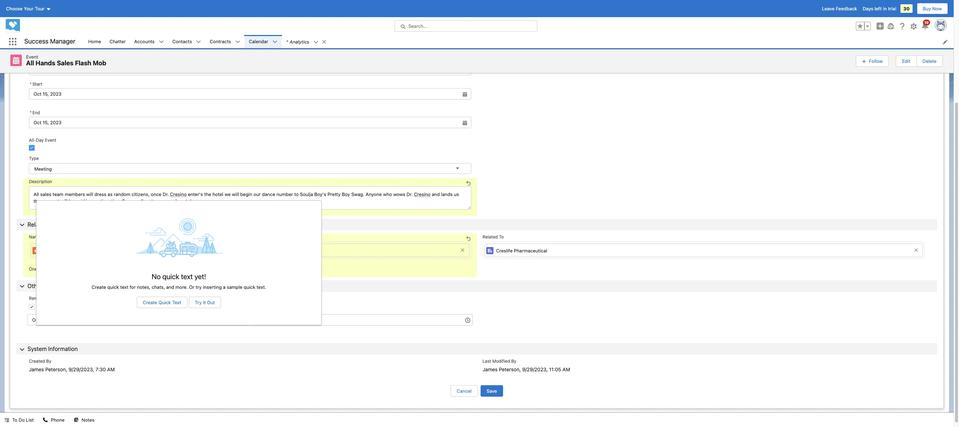 Task type: vqa. For each thing, say whether or not it's contained in the screenshot.
14
no



Task type: describe. For each thing, give the bounding box(es) containing it.
text.
[[257, 284, 266, 290]]

choose your tour
[[6, 6, 44, 11]]

days
[[863, 6, 874, 11]]

create quick text
[[143, 299, 181, 305]]

create quick text button
[[137, 297, 187, 308]]

text
[[172, 299, 181, 305]]

mob
[[93, 59, 106, 67]]

related inside related to dropdown button
[[28, 222, 47, 228]]

save
[[487, 388, 497, 394]]

other information
[[28, 283, 73, 289]]

system
[[28, 346, 47, 352]]

search...
[[409, 23, 428, 29]]

calendar for calendar
[[249, 38, 268, 44]]

creslife
[[496, 248, 513, 254]]

* analytics
[[286, 39, 309, 44]]

notes,
[[137, 284, 150, 290]]

2 horizontal spatial quick
[[244, 284, 255, 290]]

location
[[29, 56, 46, 62]]

to do list button
[[0, 413, 38, 427]]

delete button
[[917, 56, 943, 66]]

manager
[[50, 38, 75, 45]]

leave feedback link
[[823, 6, 858, 11]]

no
[[152, 272, 161, 281]]

sample
[[227, 284, 243, 290]]

your
[[24, 6, 34, 11]]

related to button
[[16, 219, 938, 230]]

quick
[[159, 299, 171, 305]]

text default image inside notes 'button'
[[74, 418, 79, 423]]

by inside created by james peterson , 9/29/2023, 7:30 am
[[46, 359, 51, 364]]

* subject
[[30, 21, 48, 26]]

choose
[[6, 6, 23, 11]]

subject
[[32, 21, 48, 26]]

inserting
[[203, 284, 222, 290]]

other
[[28, 283, 42, 289]]

start
[[32, 81, 42, 87]]

sales
[[57, 59, 74, 67]]

for
[[130, 284, 136, 290]]

1 horizontal spatial event
[[45, 137, 56, 143]]

contacts list item
[[168, 35, 206, 48]]

hands
[[36, 59, 55, 67]]

0 horizontal spatial quick
[[107, 284, 119, 290]]

9/29/2023, inside last modified by james peterson , 9/29/2023, 11:05 am
[[523, 366, 548, 373]]

more.
[[176, 284, 188, 290]]

home
[[88, 38, 101, 44]]

peterson inside last modified by james peterson , 9/29/2023, 11:05 am
[[499, 366, 520, 373]]

10 button
[[921, 20, 931, 30]]

success
[[24, 38, 48, 45]]

yet!
[[195, 272, 206, 281]]

* for *
[[483, 20, 485, 25]]

trial
[[889, 6, 897, 11]]

related to inside related to dropdown button
[[28, 222, 55, 228]]

* for * subject
[[30, 21, 32, 26]]

1 horizontal spatial related to
[[483, 234, 504, 240]]

reminder set
[[29, 296, 56, 301]]

all-day event
[[29, 137, 56, 143]]

all-
[[29, 137, 36, 143]]

notes
[[82, 417, 94, 423]]

flash
[[75, 59, 91, 67]]

creslife pharmaceutical link
[[485, 244, 924, 257]]

text default image inside the contacts list item
[[196, 39, 201, 44]]

delete
[[923, 58, 937, 64]]

search... button
[[395, 20, 538, 32]]

text default image inside the accounts list item
[[159, 39, 164, 44]]

10
[[925, 20, 929, 25]]

try
[[195, 299, 202, 305]]

description
[[29, 179, 52, 184]]

now
[[933, 6, 942, 11]]

follow
[[870, 58, 883, 64]]

to inside related to dropdown button
[[49, 222, 55, 228]]

contacts link
[[168, 35, 196, 48]]

text default image inside "to do list" button
[[4, 418, 9, 423]]

follow button
[[856, 55, 889, 67]]

set
[[49, 296, 56, 301]]

chats,
[[152, 284, 165, 290]]

accounts
[[134, 38, 155, 44]]

james inside created by james peterson , 9/29/2023, 7:30 am
[[29, 366, 44, 373]]

leave feedback
[[823, 6, 858, 11]]

days left in trial
[[863, 6, 897, 11]]

cancel button
[[451, 385, 478, 397]]

buy
[[923, 6, 932, 11]]

modified
[[493, 359, 510, 364]]

or
[[189, 284, 195, 290]]

* end
[[30, 110, 40, 115]]

contacts
[[172, 38, 192, 44]]

try it out
[[195, 299, 215, 305]]

details
[[52, 7, 70, 13]]

* for * analytics
[[286, 39, 288, 44]]

try
[[196, 284, 202, 290]]

edit button
[[897, 56, 917, 66]]



Task type: locate. For each thing, give the bounding box(es) containing it.
text default image inside phone button
[[43, 418, 48, 423]]

information up created by james peterson , 9/29/2023, 7:30 am
[[48, 346, 78, 352]]

2 , from the left
[[520, 366, 521, 373]]

related
[[28, 222, 47, 228], [483, 234, 498, 240]]

1 horizontal spatial related
[[483, 234, 498, 240]]

* start
[[30, 81, 42, 87]]

, inside last modified by james peterson , 9/29/2023, 11:05 am
[[520, 366, 521, 373]]

7:30
[[95, 366, 106, 373]]

contracts list item
[[206, 35, 245, 48]]

peterson
[[45, 366, 66, 373], [499, 366, 520, 373]]

0 horizontal spatial james
[[29, 366, 44, 373]]

All-Day Event checkbox
[[29, 145, 35, 151]]

one lead per event
[[29, 267, 67, 272]]

list
[[84, 35, 954, 48]]

cancel
[[457, 388, 472, 394]]

Description text field
[[29, 186, 471, 210]]

1 peterson from the left
[[45, 366, 66, 373]]

calendar details
[[28, 7, 70, 13]]

0 horizontal spatial peterson
[[45, 366, 66, 373]]

1 horizontal spatial james
[[483, 366, 498, 373]]

list
[[26, 417, 34, 423]]

* left assigned
[[483, 20, 485, 25]]

calendar
[[28, 7, 51, 13], [249, 38, 268, 44]]

0 horizontal spatial text default image
[[43, 418, 48, 423]]

0 vertical spatial event
[[26, 54, 38, 60]]

0 vertical spatial text default image
[[196, 39, 201, 44]]

1 9/29/2023, from the left
[[69, 366, 94, 373]]

out
[[207, 299, 215, 305]]

create left quick
[[143, 299, 157, 305]]

create inside the no quick text yet! create quick text for notes, chats, and more. or try inserting a sample quick text.
[[92, 284, 106, 290]]

2 james from the left
[[483, 366, 498, 373]]

* left the analytics
[[286, 39, 288, 44]]

assigned
[[486, 20, 504, 25]]

event inside event all hands sales flash mob
[[26, 54, 38, 60]]

chatter link
[[105, 35, 130, 48]]

tour
[[35, 6, 44, 11]]

1 , from the left
[[66, 366, 67, 373]]

by inside last modified by james peterson , 9/29/2023, 11:05 am
[[512, 359, 517, 364]]

related to
[[28, 222, 55, 228], [483, 234, 504, 240]]

* inside 'list item'
[[286, 39, 288, 44]]

1 am from the left
[[107, 366, 115, 373]]

created
[[29, 359, 45, 364]]

other information button
[[16, 280, 938, 292]]

event all hands sales flash mob
[[26, 54, 106, 67]]

home link
[[84, 35, 105, 48]]

one
[[29, 267, 37, 272]]

leave
[[823, 6, 835, 11]]

1 vertical spatial create
[[143, 299, 157, 305]]

9/29/2023, left 7:30
[[69, 366, 94, 373]]

1 vertical spatial related
[[483, 234, 498, 240]]

day
[[36, 137, 44, 143]]

30
[[904, 6, 910, 11]]

0 vertical spatial related to
[[28, 222, 55, 228]]

related to up creslife
[[483, 234, 504, 240]]

pharmaceutical
[[514, 248, 548, 254]]

related up the name
[[28, 222, 47, 228]]

accounts list item
[[130, 35, 168, 48]]

peterson inside created by james peterson , 9/29/2023, 7:30 am
[[45, 366, 66, 373]]

list item
[[282, 35, 330, 48]]

1 vertical spatial event
[[45, 137, 56, 143]]

1 by from the left
[[46, 359, 51, 364]]

1 vertical spatial related to
[[483, 234, 504, 240]]

by right modified on the bottom of page
[[512, 359, 517, 364]]

buy now button
[[917, 3, 949, 14]]

0 vertical spatial information
[[44, 283, 73, 289]]

event down success
[[26, 54, 38, 60]]

group
[[856, 22, 871, 30], [856, 55, 944, 67], [29, 80, 471, 100], [29, 108, 471, 128]]

peterson down the 'system information'
[[45, 366, 66, 373]]

a
[[223, 284, 226, 290]]

0 horizontal spatial related to
[[28, 222, 55, 228]]

james inside last modified by james peterson , 9/29/2023, 11:05 am
[[483, 366, 498, 373]]

Location text field
[[29, 64, 471, 75]]

james
[[29, 366, 44, 373], [483, 366, 498, 373]]

information for other information
[[44, 283, 73, 289]]

calendar inside dropdown button
[[28, 7, 51, 13]]

* for * start
[[30, 81, 32, 87]]

0 vertical spatial related
[[28, 222, 47, 228]]

choose your tour button
[[6, 3, 51, 14]]

james down created
[[29, 366, 44, 373]]

system information button
[[16, 343, 938, 355]]

reminder
[[29, 296, 48, 301]]

1 horizontal spatial text default image
[[196, 39, 201, 44]]

text up or
[[181, 272, 193, 281]]

text default image right contacts
[[196, 39, 201, 44]]

create left for
[[92, 284, 106, 290]]

create inside button
[[143, 299, 157, 305]]

1 horizontal spatial text
[[181, 272, 193, 281]]

0 horizontal spatial ,
[[66, 366, 67, 373]]

1 horizontal spatial ,
[[520, 366, 521, 373]]

feedback
[[836, 6, 858, 11]]

contracts link
[[206, 35, 235, 48]]

quick left text.
[[244, 284, 255, 290]]

2 peterson from the left
[[499, 366, 520, 373]]

analytics
[[290, 39, 309, 44]]

0 horizontal spatial text
[[120, 284, 129, 290]]

0 horizontal spatial related
[[28, 222, 47, 228]]

0 horizontal spatial event
[[26, 54, 38, 60]]

to inside "to do list" button
[[12, 417, 17, 423]]

quick up the and at bottom
[[162, 272, 179, 281]]

text left for
[[120, 284, 129, 290]]

peterson down modified on the bottom of page
[[499, 366, 520, 373]]

* left start
[[30, 81, 32, 87]]

0 horizontal spatial by
[[46, 359, 51, 364]]

try it out button
[[189, 297, 221, 308]]

0 vertical spatial create
[[92, 284, 106, 290]]

text default image
[[322, 39, 327, 44], [159, 39, 164, 44], [235, 39, 240, 44], [273, 39, 278, 44], [314, 40, 319, 45], [4, 418, 9, 423], [74, 418, 79, 423]]

quick
[[162, 272, 179, 281], [107, 284, 119, 290], [244, 284, 255, 290]]

information inside other information dropdown button
[[44, 283, 73, 289]]

in
[[884, 6, 887, 11]]

event
[[56, 267, 67, 272]]

do
[[19, 417, 25, 423]]

group containing follow
[[856, 55, 944, 67]]

all
[[26, 59, 34, 67]]

lead
[[38, 267, 47, 272]]

calendar for calendar details
[[28, 7, 51, 13]]

information for system information
[[48, 346, 78, 352]]

,
[[66, 366, 67, 373], [520, 366, 521, 373]]

1 horizontal spatial am
[[563, 366, 571, 373]]

text default image
[[196, 39, 201, 44], [43, 418, 48, 423]]

phone button
[[39, 413, 69, 427]]

information inside system information dropdown button
[[48, 346, 78, 352]]

calendar up the * subject
[[28, 7, 51, 13]]

created by james peterson , 9/29/2023, 7:30 am
[[29, 359, 115, 373]]

text default image inside calendar 'list item'
[[273, 39, 278, 44]]

am right 7:30
[[107, 366, 115, 373]]

related down related to dropdown button
[[483, 234, 498, 240]]

list item containing *
[[282, 35, 330, 48]]

0 horizontal spatial 9/29/2023,
[[69, 366, 94, 373]]

2 9/29/2023, from the left
[[523, 366, 548, 373]]

system information
[[28, 346, 78, 352]]

quick left for
[[107, 284, 119, 290]]

text default image inside contracts list item
[[235, 39, 240, 44]]

0 horizontal spatial am
[[107, 366, 115, 373]]

, left the 11:05
[[520, 366, 521, 373]]

am right the 11:05
[[563, 366, 571, 373]]

1 horizontal spatial peterson
[[499, 366, 520, 373]]

left
[[875, 6, 882, 11]]

buy now
[[923, 6, 942, 11]]

it
[[203, 299, 206, 305]]

by right created
[[46, 359, 51, 364]]

2 am from the left
[[563, 366, 571, 373]]

calendar link
[[245, 35, 273, 48]]

name
[[29, 234, 41, 240]]

end
[[32, 110, 40, 115]]

* left subject
[[30, 21, 32, 26]]

0 horizontal spatial create
[[92, 284, 106, 290]]

am inside last modified by james peterson , 9/29/2023, 11:05 am
[[563, 366, 571, 373]]

9/29/2023, inside created by james peterson , 9/29/2023, 7:30 am
[[69, 366, 94, 373]]

am
[[107, 366, 115, 373], [563, 366, 571, 373]]

success manager
[[24, 38, 75, 45]]

meeting
[[34, 166, 52, 172]]

calendar inside 'list item'
[[249, 38, 268, 44]]

contracts
[[210, 38, 231, 44]]

* left end
[[30, 110, 32, 115]]

1 vertical spatial text
[[120, 284, 129, 290]]

, inside created by james peterson , 9/29/2023, 7:30 am
[[66, 366, 67, 373]]

2 by from the left
[[512, 359, 517, 364]]

text default image left phone
[[43, 418, 48, 423]]

1 horizontal spatial quick
[[162, 272, 179, 281]]

last
[[483, 359, 491, 364]]

1 horizontal spatial create
[[143, 299, 157, 305]]

1 vertical spatial calendar
[[249, 38, 268, 44]]

1 james from the left
[[29, 366, 44, 373]]

notes button
[[70, 413, 99, 427]]

information up 'set'
[[44, 283, 73, 289]]

, down the 'system information'
[[66, 366, 67, 373]]

related to up the name
[[28, 222, 55, 228]]

last modified by james peterson , 9/29/2023, 11:05 am
[[483, 359, 571, 373]]

no quick text yet! create quick text for notes, chats, and more. or try inserting a sample quick text.
[[92, 272, 266, 290]]

* for * end
[[30, 110, 32, 115]]

am inside created by james peterson , 9/29/2023, 7:30 am
[[107, 366, 115, 373]]

type
[[29, 156, 39, 161]]

per
[[48, 267, 55, 272]]

None text field
[[250, 314, 473, 326]]

james down last
[[483, 366, 498, 373]]

event right day
[[45, 137, 56, 143]]

1 horizontal spatial 9/29/2023,
[[523, 366, 548, 373]]

edit
[[903, 58, 911, 64]]

creslife pharmaceutical
[[496, 248, 548, 254]]

1 vertical spatial information
[[48, 346, 78, 352]]

calendar up location text field
[[249, 38, 268, 44]]

create
[[92, 284, 106, 290], [143, 299, 157, 305]]

accounts link
[[130, 35, 159, 48]]

0 vertical spatial calendar
[[28, 7, 51, 13]]

1 vertical spatial text default image
[[43, 418, 48, 423]]

1 horizontal spatial calendar
[[249, 38, 268, 44]]

chatter
[[110, 38, 126, 44]]

event
[[26, 54, 38, 60], [45, 137, 56, 143]]

None text field
[[29, 88, 471, 100], [29, 117, 471, 128], [28, 314, 250, 326], [29, 88, 471, 100], [29, 117, 471, 128], [28, 314, 250, 326]]

0 horizontal spatial calendar
[[28, 7, 51, 13]]

9/29/2023, left the 11:05
[[523, 366, 548, 373]]

and
[[166, 284, 174, 290]]

9/29/2023,
[[69, 366, 94, 373], [523, 366, 548, 373]]

calendar list item
[[245, 35, 282, 48]]

list containing home
[[84, 35, 954, 48]]

0 vertical spatial text
[[181, 272, 193, 281]]

calendar details button
[[16, 4, 938, 16]]

1 horizontal spatial by
[[512, 359, 517, 364]]



